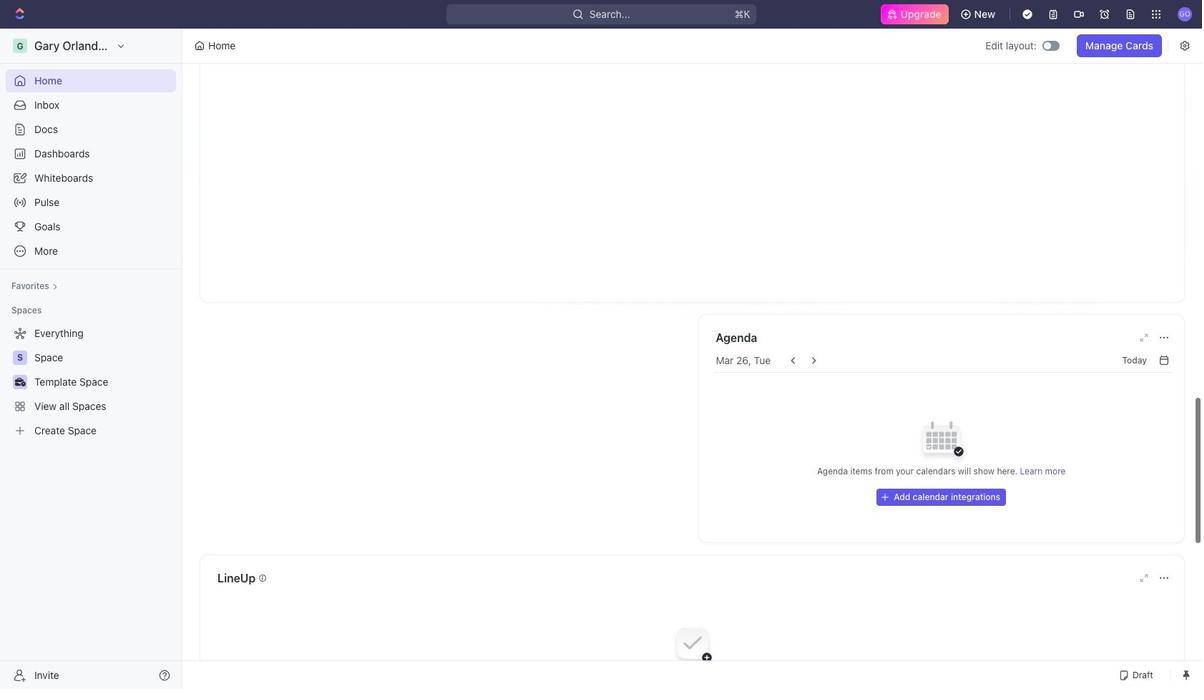 Task type: describe. For each thing, give the bounding box(es) containing it.
gary orlando's workspace, , element
[[13, 39, 27, 53]]



Task type: locate. For each thing, give the bounding box(es) containing it.
sidebar navigation
[[0, 29, 185, 690]]

tree
[[6, 322, 176, 442]]

space, , element
[[13, 351, 27, 365]]

tree inside 'sidebar' navigation
[[6, 322, 176, 442]]

business time image
[[15, 378, 25, 387]]



Task type: vqa. For each thing, say whether or not it's contained in the screenshot.
the Sidebar NAVIGATION at left
yes



